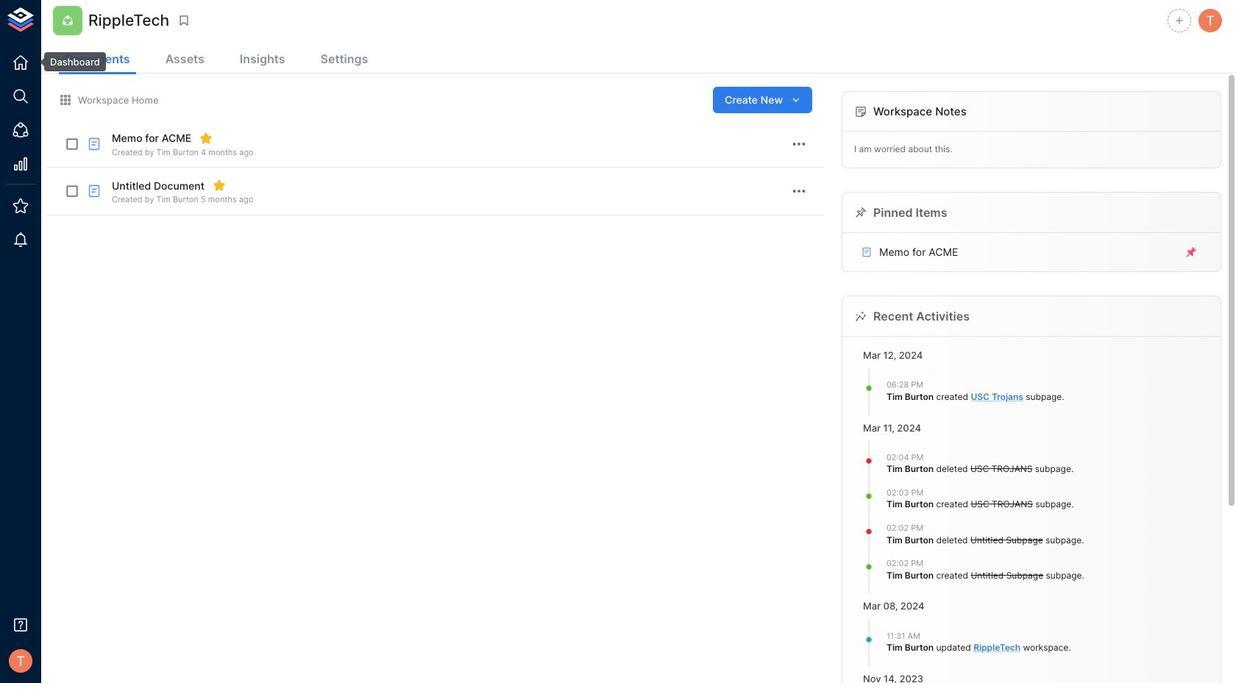 Task type: describe. For each thing, give the bounding box(es) containing it.
unpin image
[[1185, 246, 1198, 259]]

0 vertical spatial remove favorite image
[[200, 132, 213, 145]]

bookmark image
[[177, 14, 191, 27]]



Task type: locate. For each thing, give the bounding box(es) containing it.
tooltip
[[34, 52, 106, 72]]

remove favorite image
[[200, 132, 213, 145], [213, 179, 226, 192]]

1 vertical spatial remove favorite image
[[213, 179, 226, 192]]



Task type: vqa. For each thing, say whether or not it's contained in the screenshot.
Table of Contents icon
no



